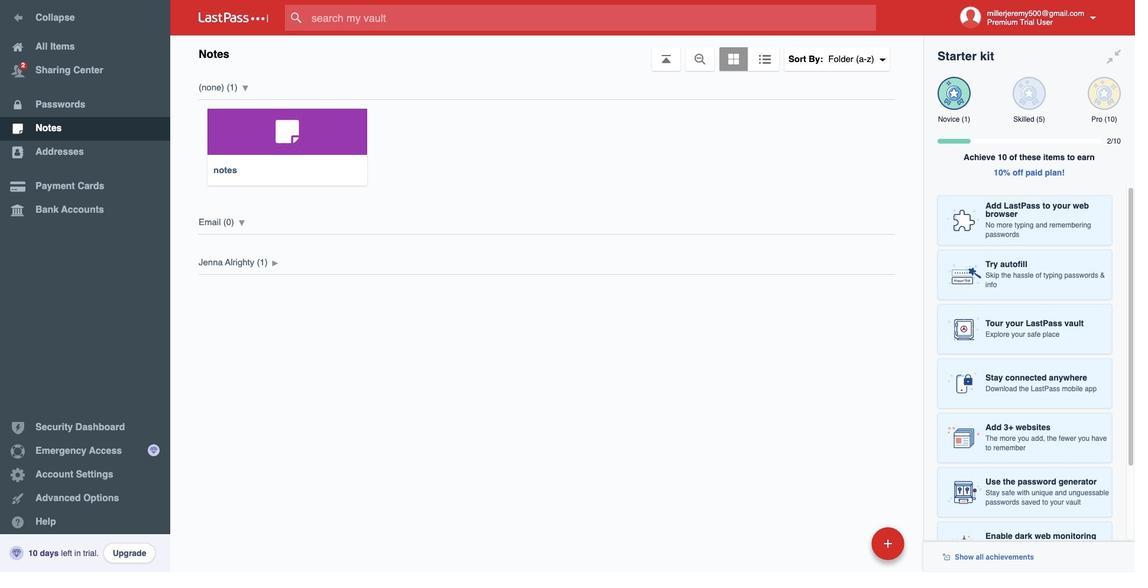 Task type: describe. For each thing, give the bounding box(es) containing it.
main navigation navigation
[[0, 0, 170, 572]]



Task type: locate. For each thing, give the bounding box(es) containing it.
new item element
[[790, 527, 909, 561]]

Search search field
[[285, 5, 899, 31]]

search my vault text field
[[285, 5, 899, 31]]

new item navigation
[[790, 524, 912, 572]]

lastpass image
[[199, 12, 268, 23]]

vault options navigation
[[170, 35, 924, 71]]



